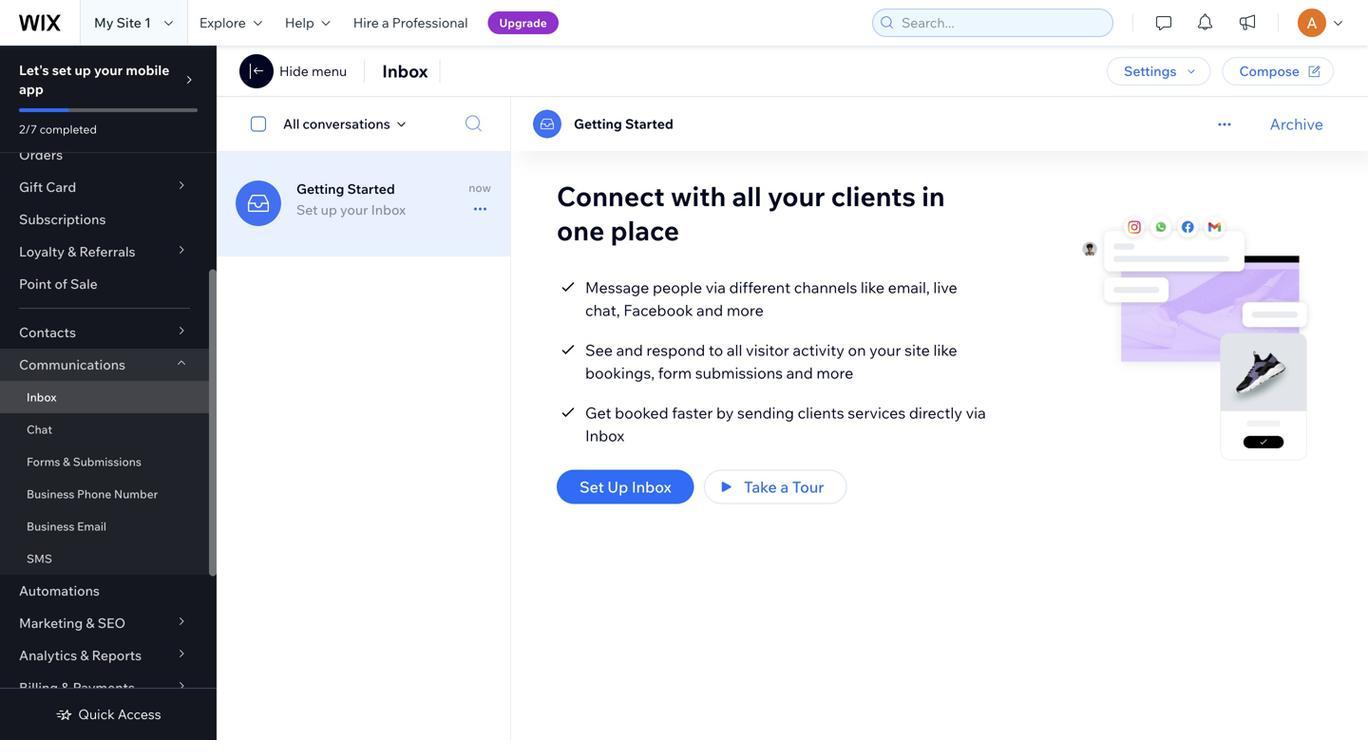 Task type: vqa. For each thing, say whether or not it's contained in the screenshot.
Testimonials
no



Task type: describe. For each thing, give the bounding box(es) containing it.
your inside connect with all your clients in one place
[[768, 180, 825, 213]]

connect
[[557, 180, 665, 213]]

visitor
[[746, 341, 790, 360]]

your inside see and respond to all visitor activity on your site like bookings, form submissions and more
[[870, 341, 901, 360]]

tour
[[792, 478, 824, 497]]

communications
[[19, 356, 126, 373]]

up inside let's set up your mobile app
[[75, 62, 91, 78]]

sending
[[738, 404, 795, 423]]

app
[[19, 81, 44, 97]]

business for business email
[[27, 519, 75, 534]]

archive link
[[1270, 115, 1324, 134]]

more inside message people via different channels like email, live chat, facebook and more
[[727, 301, 764, 320]]

get booked faster by sending clients services directly via inbox
[[585, 404, 986, 445]]

orders
[[19, 146, 63, 163]]

upgrade
[[499, 16, 547, 30]]

contacts button
[[0, 316, 209, 349]]

conversations
[[303, 115, 390, 132]]

email
[[77, 519, 106, 534]]

loyalty
[[19, 243, 65, 260]]

hide menu
[[279, 63, 347, 79]]

card
[[46, 179, 76, 195]]

hire a professional
[[353, 14, 468, 31]]

& for marketing
[[86, 615, 95, 632]]

now
[[469, 181, 491, 195]]

place
[[611, 214, 680, 247]]

of
[[55, 276, 67, 292]]

menu
[[312, 63, 347, 79]]

professional
[[392, 14, 468, 31]]

hide menu button down help
[[240, 54, 347, 88]]

a for tour
[[781, 478, 789, 497]]

settings
[[1124, 63, 1177, 79]]

take
[[744, 478, 777, 497]]

with
[[671, 180, 726, 213]]

hide
[[279, 63, 309, 79]]

point of sale link
[[0, 268, 209, 300]]

via inside message people via different channels like email, live chat, facebook and more
[[706, 278, 726, 297]]

settings button
[[1107, 57, 1211, 86]]

1 horizontal spatial getting started
[[574, 115, 674, 132]]

hire
[[353, 14, 379, 31]]

booked
[[615, 404, 669, 423]]

seo
[[98, 615, 126, 632]]

automations link
[[0, 575, 209, 607]]

2/7
[[19, 122, 37, 136]]

billing
[[19, 680, 58, 696]]

reports
[[92, 647, 142, 664]]

gift
[[19, 179, 43, 195]]

analytics
[[19, 647, 77, 664]]

chat,
[[585, 301, 620, 320]]

upgrade button
[[488, 11, 559, 34]]

and inside message people via different channels like email, live chat, facebook and more
[[697, 301, 723, 320]]

my
[[94, 14, 114, 31]]

2 vertical spatial and
[[787, 364, 813, 383]]

1
[[145, 14, 151, 31]]

channels
[[794, 278, 858, 297]]

all inside see and respond to all visitor activity on your site like bookings, form submissions and more
[[727, 341, 743, 360]]

up
[[608, 478, 628, 497]]

billing & payments button
[[0, 672, 209, 704]]

0 vertical spatial started
[[625, 115, 674, 132]]

in
[[922, 180, 945, 213]]

compose
[[1240, 63, 1300, 79]]

payments
[[73, 680, 135, 696]]

forms & submissions link
[[0, 446, 209, 478]]

analytics & reports
[[19, 647, 142, 664]]

submissions
[[695, 364, 783, 383]]

billing & payments
[[19, 680, 135, 696]]

& for loyalty
[[68, 243, 76, 260]]

2/7 completed
[[19, 122, 97, 136]]

set for set up your inbox
[[297, 201, 318, 218]]

one
[[557, 214, 605, 247]]

quick access
[[78, 706, 161, 723]]

loyalty & referrals
[[19, 243, 136, 260]]

explore
[[200, 14, 246, 31]]

subscriptions link
[[0, 203, 209, 236]]

1 horizontal spatial getting
[[574, 115, 622, 132]]

forms
[[27, 455, 60, 469]]

live
[[934, 278, 958, 297]]

all
[[283, 115, 300, 132]]

communications button
[[0, 349, 209, 381]]

message
[[585, 278, 650, 297]]

getting started image
[[533, 110, 562, 138]]

quick
[[78, 706, 115, 723]]

business phone number
[[27, 487, 158, 501]]

analytics & reports button
[[0, 640, 209, 672]]

business phone number link
[[0, 478, 209, 510]]



Task type: locate. For each thing, give the bounding box(es) containing it.
let's set up your mobile app
[[19, 62, 170, 97]]

more down activity
[[817, 364, 854, 383]]

like right site
[[934, 341, 958, 360]]

1 vertical spatial set
[[580, 478, 604, 497]]

via
[[706, 278, 726, 297], [966, 404, 986, 423]]

2 horizontal spatial and
[[787, 364, 813, 383]]

getting started up set up your inbox
[[297, 181, 395, 197]]

started up connect
[[625, 115, 674, 132]]

1 horizontal spatial a
[[781, 478, 789, 497]]

inbox inside get booked faster by sending clients services directly via inbox
[[585, 426, 625, 445]]

site
[[117, 14, 142, 31]]

archive
[[1270, 115, 1324, 134]]

mobile
[[126, 62, 170, 78]]

point
[[19, 276, 52, 292]]

people
[[653, 278, 702, 297]]

message people via different channels like email, live chat, facebook and more
[[585, 278, 958, 320]]

referrals
[[79, 243, 136, 260]]

1 vertical spatial started
[[347, 181, 395, 197]]

clients inside connect with all your clients in one place
[[831, 180, 916, 213]]

business for business phone number
[[27, 487, 75, 501]]

getting up set up your inbox
[[297, 181, 344, 197]]

& for analytics
[[80, 647, 89, 664]]

a for professional
[[382, 14, 389, 31]]

like
[[861, 278, 885, 297], [934, 341, 958, 360]]

more
[[727, 301, 764, 320], [817, 364, 854, 383]]

see and respond to all visitor activity on your site like bookings, form submissions and more
[[585, 341, 958, 383]]

Search... field
[[896, 10, 1107, 36]]

0 horizontal spatial like
[[861, 278, 885, 297]]

1 vertical spatial via
[[966, 404, 986, 423]]

set inside button
[[580, 478, 604, 497]]

like inside message people via different channels like email, live chat, facebook and more
[[861, 278, 885, 297]]

quick access button
[[55, 706, 161, 723]]

0 vertical spatial via
[[706, 278, 726, 297]]

and up bookings,
[[616, 341, 643, 360]]

sms
[[27, 552, 52, 566]]

more down 'different'
[[727, 301, 764, 320]]

& right "billing"
[[61, 680, 70, 696]]

0 horizontal spatial set
[[297, 201, 318, 218]]

set up inbox
[[580, 478, 672, 497]]

all right to
[[727, 341, 743, 360]]

1 vertical spatial up
[[321, 201, 337, 218]]

hide menu button
[[240, 54, 347, 88], [279, 63, 347, 80]]

help button
[[274, 0, 342, 46]]

1 vertical spatial and
[[616, 341, 643, 360]]

respond
[[647, 341, 706, 360]]

get
[[585, 404, 612, 423]]

1 vertical spatial like
[[934, 341, 958, 360]]

help
[[285, 14, 314, 31]]

1 horizontal spatial via
[[966, 404, 986, 423]]

all inside connect with all your clients in one place
[[732, 180, 762, 213]]

different
[[729, 278, 791, 297]]

0 vertical spatial all
[[732, 180, 762, 213]]

& right forms
[[63, 455, 70, 469]]

a inside button
[[781, 478, 789, 497]]

and down activity
[[787, 364, 813, 383]]

getting started image
[[236, 181, 281, 226]]

getting started
[[574, 115, 674, 132], [297, 181, 395, 197]]

take a tour
[[744, 478, 824, 497]]

connect with all your clients in one place
[[557, 180, 945, 247]]

like left the email, at the top right
[[861, 278, 885, 297]]

& for billing
[[61, 680, 70, 696]]

& right "loyalty"
[[68, 243, 76, 260]]

your inside let's set up your mobile app
[[94, 62, 123, 78]]

& left reports
[[80, 647, 89, 664]]

1 horizontal spatial more
[[817, 364, 854, 383]]

0 vertical spatial set
[[297, 201, 318, 218]]

inbox inside sidebar element
[[27, 390, 56, 404]]

on
[[848, 341, 866, 360]]

phone
[[77, 487, 112, 501]]

facebook
[[624, 301, 693, 320]]

gift card button
[[0, 171, 209, 203]]

compose button
[[1223, 57, 1334, 86]]

getting
[[574, 115, 622, 132], [297, 181, 344, 197]]

1 horizontal spatial started
[[625, 115, 674, 132]]

0 vertical spatial and
[[697, 301, 723, 320]]

set up your inbox
[[297, 201, 406, 218]]

point of sale
[[19, 276, 98, 292]]

activity
[[793, 341, 845, 360]]

0 horizontal spatial getting
[[297, 181, 344, 197]]

0 vertical spatial more
[[727, 301, 764, 320]]

clients inside get booked faster by sending clients services directly via inbox
[[798, 404, 845, 423]]

my site 1
[[94, 14, 151, 31]]

number
[[114, 487, 158, 501]]

& left seo
[[86, 615, 95, 632]]

0 horizontal spatial up
[[75, 62, 91, 78]]

form
[[658, 364, 692, 383]]

all right with
[[732, 180, 762, 213]]

getting right getting started image
[[574, 115, 622, 132]]

completed
[[40, 122, 97, 136]]

clients
[[831, 180, 916, 213], [798, 404, 845, 423]]

1 vertical spatial clients
[[798, 404, 845, 423]]

email,
[[888, 278, 930, 297]]

up right getting started icon
[[321, 201, 337, 218]]

submissions
[[73, 455, 142, 469]]

set right getting started icon
[[297, 201, 318, 218]]

all conversations
[[283, 115, 390, 132]]

1 horizontal spatial and
[[697, 301, 723, 320]]

inbox link
[[0, 381, 209, 413]]

0 horizontal spatial via
[[706, 278, 726, 297]]

0 vertical spatial getting started
[[574, 115, 674, 132]]

set up inbox button
[[557, 470, 695, 504]]

0 vertical spatial a
[[382, 14, 389, 31]]

0 vertical spatial like
[[861, 278, 885, 297]]

forms & submissions
[[27, 455, 142, 469]]

0 horizontal spatial more
[[727, 301, 764, 320]]

a right hire
[[382, 14, 389, 31]]

inbox
[[382, 60, 428, 82], [371, 201, 406, 218], [27, 390, 56, 404], [585, 426, 625, 445], [632, 478, 672, 497]]

gift card
[[19, 179, 76, 195]]

set
[[52, 62, 72, 78]]

1 horizontal spatial up
[[321, 201, 337, 218]]

let's
[[19, 62, 49, 78]]

1 vertical spatial business
[[27, 519, 75, 534]]

a
[[382, 14, 389, 31], [781, 478, 789, 497]]

hide menu button down help "button"
[[279, 63, 347, 80]]

see
[[585, 341, 613, 360]]

set for set up inbox
[[580, 478, 604, 497]]

loyalty & referrals button
[[0, 236, 209, 268]]

business email link
[[0, 510, 209, 543]]

business email
[[27, 519, 106, 534]]

faster
[[672, 404, 713, 423]]

sale
[[70, 276, 98, 292]]

sidebar element
[[0, 46, 217, 740]]

1 vertical spatial getting started
[[297, 181, 395, 197]]

started up set up your inbox
[[347, 181, 395, 197]]

0 horizontal spatial a
[[382, 14, 389, 31]]

1 vertical spatial all
[[727, 341, 743, 360]]

0 vertical spatial getting
[[574, 115, 622, 132]]

1 horizontal spatial like
[[934, 341, 958, 360]]

clients right sending
[[798, 404, 845, 423]]

and down people
[[697, 301, 723, 320]]

automations
[[19, 583, 100, 599]]

1 business from the top
[[27, 487, 75, 501]]

via right directly in the right bottom of the page
[[966, 404, 986, 423]]

orders link
[[0, 139, 209, 171]]

0 horizontal spatial and
[[616, 341, 643, 360]]

set left up
[[580, 478, 604, 497]]

business up sms
[[27, 519, 75, 534]]

all
[[732, 180, 762, 213], [727, 341, 743, 360]]

access
[[118, 706, 161, 723]]

inbox inside set up inbox button
[[632, 478, 672, 497]]

1 horizontal spatial set
[[580, 478, 604, 497]]

services
[[848, 404, 906, 423]]

like inside see and respond to all visitor activity on your site like bookings, form submissions and more
[[934, 341, 958, 360]]

a left tour
[[781, 478, 789, 497]]

0 vertical spatial business
[[27, 487, 75, 501]]

getting started up connect
[[574, 115, 674, 132]]

1 vertical spatial getting
[[297, 181, 344, 197]]

0 horizontal spatial getting started
[[297, 181, 395, 197]]

more inside see and respond to all visitor activity on your site like bookings, form submissions and more
[[817, 364, 854, 383]]

chat link
[[0, 413, 209, 446]]

0 vertical spatial clients
[[831, 180, 916, 213]]

to
[[709, 341, 724, 360]]

bookings,
[[585, 364, 655, 383]]

2 business from the top
[[27, 519, 75, 534]]

1 vertical spatial more
[[817, 364, 854, 383]]

0 vertical spatial up
[[75, 62, 91, 78]]

up right set
[[75, 62, 91, 78]]

marketing
[[19, 615, 83, 632]]

clients left in
[[831, 180, 916, 213]]

1 vertical spatial a
[[781, 478, 789, 497]]

take a tour button
[[704, 470, 847, 504]]

sms link
[[0, 543, 209, 575]]

directly
[[909, 404, 963, 423]]

None checkbox
[[240, 113, 283, 135]]

marketing & seo button
[[0, 607, 209, 640]]

& for forms
[[63, 455, 70, 469]]

via right people
[[706, 278, 726, 297]]

business down forms
[[27, 487, 75, 501]]

0 horizontal spatial started
[[347, 181, 395, 197]]

via inside get booked faster by sending clients services directly via inbox
[[966, 404, 986, 423]]



